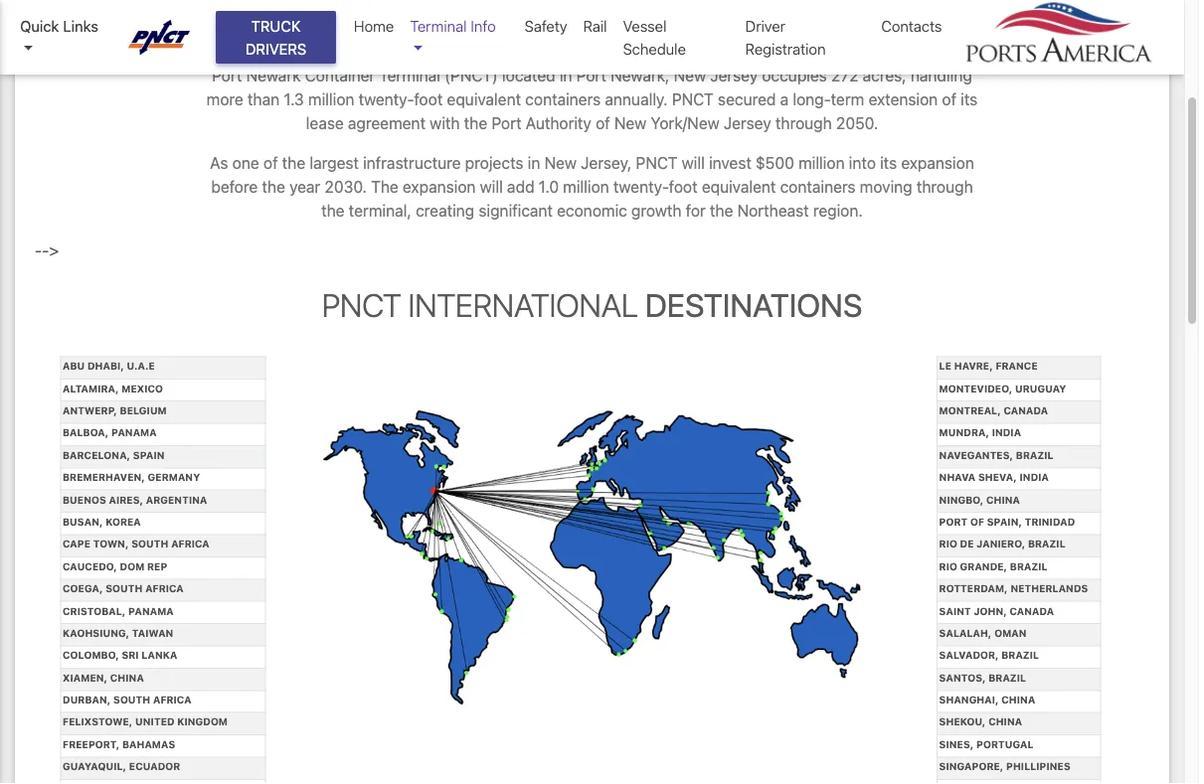 Task type: describe. For each thing, give the bounding box(es) containing it.
rotterdam, netherlands
[[940, 583, 1089, 595]]

shanghai, china
[[940, 695, 1036, 706]]

navegantes,
[[940, 450, 1014, 461]]

the inside port newark container terminal (pnct) located in port newark, new jersey occupies 272 acres, handling more than 1.3 million twenty-foot equivalent containers annually. pnct secured a long-term extension of its lease agreement with the port authority of new york/new jersey through 2050.
[[464, 114, 488, 133]]

navegantes, brazil
[[940, 450, 1054, 461]]

vessel schedule link
[[615, 7, 738, 68]]

antwerp, belgium
[[63, 405, 167, 417]]

cristobal, panama
[[63, 606, 174, 617]]

extension
[[869, 90, 938, 109]]

felixstowe, united kingdom
[[63, 717, 228, 728]]

international
[[408, 286, 638, 324]]

the
[[371, 178, 399, 196]]

salvador,
[[940, 650, 999, 662]]

contacts
[[882, 17, 943, 35]]

largest
[[310, 154, 359, 173]]

mundra, india
[[940, 427, 1022, 439]]

2050.
[[837, 114, 879, 133]]

ecuador
[[129, 762, 180, 773]]

term
[[831, 90, 865, 109]]

portugal
[[977, 739, 1034, 751]]

sines,
[[940, 739, 974, 751]]

2030.
[[325, 178, 367, 196]]

janiero,
[[977, 539, 1026, 550]]

its inside port newark container terminal (pnct) located in port newark, new jersey occupies 272 acres, handling more than 1.3 million twenty-foot equivalent containers annually. pnct secured a long-term extension of its lease agreement with the port authority of new york/new jersey through 2050.
[[961, 90, 978, 109]]

spain,
[[987, 517, 1023, 528]]

0 vertical spatial india
[[992, 427, 1022, 439]]

dom
[[120, 561, 145, 573]]

coega,
[[63, 583, 103, 595]]

nhava
[[940, 472, 976, 483]]

ningbo,
[[940, 494, 984, 506]]

rail
[[583, 17, 607, 35]]

le havre, france
[[940, 361, 1038, 372]]

buenos aires, argentina
[[63, 494, 207, 506]]

phillipines
[[1007, 762, 1071, 773]]

argentina
[[146, 494, 207, 506]]

brazil up "rotterdam, netherlands"
[[1011, 561, 1048, 573]]

2 vertical spatial pnct
[[322, 286, 402, 324]]

brazil down trinidad
[[1028, 539, 1066, 550]]

creating
[[416, 201, 475, 220]]

busan, korea
[[63, 517, 141, 528]]

safety link
[[517, 7, 576, 45]]

in inside 'as one of the largest infrastructure projects in new jersey, pnct will invest $500 million into its expansion before the year 2030. the expansion will add 1.0 million twenty-foot equivalent containers moving through the terminal, creating significant economic growth for the northeast region.'
[[528, 154, 541, 173]]

bahamas
[[122, 739, 175, 751]]

port newark container terminal (pnct) located in port newark, new jersey occupies 272 acres, handling more than 1.3 million twenty-foot equivalent containers annually. pnct secured a long-term extension of its lease agreement with the port authority of new york/new jersey through 2050.
[[207, 66, 978, 133]]

germany
[[148, 472, 200, 483]]

with
[[430, 114, 460, 133]]

mexico
[[122, 383, 163, 394]]

driver registration link
[[738, 7, 874, 68]]

rio de janiero, brazil
[[940, 539, 1066, 550]]

driver
[[746, 17, 786, 35]]

1 - from the left
[[35, 241, 42, 260]]

antwerp,
[[63, 405, 117, 417]]

rio for rio grande, brazil
[[940, 561, 958, 573]]

truck
[[251, 17, 301, 35]]

rail image
[[321, 404, 864, 711]]

pnct international destinations
[[322, 286, 863, 324]]

one
[[233, 154, 259, 173]]

brazil for navegantes, brazil
[[1016, 450, 1054, 461]]

aires,
[[109, 494, 143, 506]]

through inside 'as one of the largest infrastructure projects in new jersey, pnct will invest $500 million into its expansion before the year 2030. the expansion will add 1.0 million twenty-foot equivalent containers moving through the terminal, creating significant economic growth for the northeast region.'
[[917, 178, 974, 196]]

netherlands
[[1011, 583, 1089, 595]]

new inside 'as one of the largest infrastructure projects in new jersey, pnct will invest $500 million into its expansion before the year 2030. the expansion will add 1.0 million twenty-foot equivalent containers moving through the terminal, creating significant economic growth for the northeast region.'
[[545, 154, 577, 173]]

rep
[[147, 561, 167, 573]]

port down ningbo,
[[940, 517, 968, 528]]

twenty- inside port newark container terminal (pnct) located in port newark, new jersey occupies 272 acres, handling more than 1.3 million twenty-foot equivalent containers annually. pnct secured a long-term extension of its lease agreement with the port authority of new york/new jersey through 2050.
[[359, 90, 414, 109]]

lease
[[306, 114, 344, 133]]

china for shekou, china
[[989, 717, 1023, 728]]

montreal,
[[940, 405, 1001, 417]]

1 vertical spatial will
[[480, 178, 503, 196]]

annually.
[[605, 90, 668, 109]]

acres,
[[863, 66, 907, 85]]

of down handling
[[943, 90, 957, 109]]

montreal, canada
[[940, 405, 1049, 417]]

port down terminal information
[[577, 66, 607, 85]]

2 horizontal spatial million
[[799, 154, 845, 173]]

for
[[686, 201, 706, 220]]

the right for
[[710, 201, 734, 220]]

rio for rio de janiero, brazil
[[940, 539, 958, 550]]

cristobal,
[[63, 606, 126, 617]]

1.3
[[284, 90, 304, 109]]

1 horizontal spatial expansion
[[902, 154, 975, 173]]

through inside port newark container terminal (pnct) located in port newark, new jersey occupies 272 acres, handling more than 1.3 million twenty-foot equivalent containers annually. pnct secured a long-term extension of its lease agreement with the port authority of new york/new jersey through 2050.
[[776, 114, 832, 133]]

felixstowe,
[[63, 717, 133, 728]]

destinations
[[645, 286, 863, 324]]

altamira,
[[63, 383, 119, 394]]

africa for durban, south africa
[[153, 695, 192, 706]]

saint
[[940, 606, 972, 617]]

cape
[[63, 539, 90, 550]]

terminal for terminal information
[[412, 10, 558, 47]]

long-
[[793, 90, 831, 109]]

montevideo, uruguay
[[940, 383, 1067, 394]]

dhabi,
[[87, 361, 124, 372]]

caucedo,
[[63, 561, 117, 573]]

taiwan
[[132, 628, 173, 639]]

pnct inside port newark container terminal (pnct) located in port newark, new jersey occupies 272 acres, handling more than 1.3 million twenty-foot equivalent containers annually. pnct secured a long-term extension of its lease agreement with the port authority of new york/new jersey through 2050.
[[672, 90, 714, 109]]

contacts link
[[874, 7, 951, 45]]

sines, portugal
[[940, 739, 1034, 751]]

million inside port newark container terminal (pnct) located in port newark, new jersey occupies 272 acres, handling more than 1.3 million twenty-foot equivalent containers annually. pnct secured a long-term extension of its lease agreement with the port authority of new york/new jersey through 2050.
[[308, 90, 355, 109]]

>
[[49, 241, 59, 260]]

terminal,
[[349, 201, 412, 220]]

quick links link
[[20, 15, 109, 60]]

brazil for santos, brazil
[[989, 672, 1027, 684]]

colombo, sri lanka
[[63, 650, 177, 662]]

york/new
[[651, 114, 720, 133]]

0 horizontal spatial expansion
[[403, 178, 476, 196]]

growth
[[632, 201, 682, 220]]



Task type: vqa. For each thing, say whether or not it's contained in the screenshot.
second the Rio from the top
yes



Task type: locate. For each thing, give the bounding box(es) containing it.
will down projects
[[480, 178, 503, 196]]

0 horizontal spatial twenty-
[[359, 90, 414, 109]]

terminal inside port newark container terminal (pnct) located in port newark, new jersey occupies 272 acres, handling more than 1.3 million twenty-foot equivalent containers annually. pnct secured a long-term extension of its lease agreement with the port authority of new york/new jersey through 2050.
[[379, 66, 441, 85]]

singapore,
[[940, 762, 1004, 773]]

info
[[471, 17, 496, 35]]

infrastructure
[[363, 154, 461, 173]]

in right the located
[[560, 66, 573, 85]]

driver registration
[[746, 17, 826, 57]]

new up 1.0
[[545, 154, 577, 173]]

million left into
[[799, 154, 845, 173]]

1 vertical spatial panama
[[128, 606, 174, 617]]

northeast
[[738, 201, 809, 220]]

south up felixstowe, united kingdom
[[113, 695, 150, 706]]

more
[[207, 90, 244, 109]]

china up portugal
[[989, 717, 1023, 728]]

africa up united
[[153, 695, 192, 706]]

terminal up agreement
[[379, 66, 441, 85]]

equivalent inside port newark container terminal (pnct) located in port newark, new jersey occupies 272 acres, handling more than 1.3 million twenty-foot equivalent containers annually. pnct secured a long-term extension of its lease agreement with the port authority of new york/new jersey through 2050.
[[447, 90, 521, 109]]

0 vertical spatial its
[[961, 90, 978, 109]]

new down annually.
[[615, 114, 647, 133]]

jersey down the secured
[[724, 114, 772, 133]]

pnct inside 'as one of the largest infrastructure projects in new jersey, pnct will invest $500 million into its expansion before the year 2030. the expansion will add 1.0 million twenty-foot equivalent containers moving through the terminal, creating significant economic growth for the northeast region.'
[[636, 154, 678, 173]]

0 vertical spatial pnct
[[672, 90, 714, 109]]

1 vertical spatial india
[[1020, 472, 1049, 483]]

containers
[[526, 90, 601, 109], [780, 178, 856, 196]]

korea
[[106, 517, 141, 528]]

million up lease
[[308, 90, 355, 109]]

$500
[[756, 154, 795, 173]]

terminal information
[[412, 10, 773, 47]]

guayaquil,
[[63, 762, 126, 773]]

panama down belgium at the left of the page
[[111, 427, 157, 439]]

jersey up the secured
[[711, 66, 758, 85]]

0 vertical spatial foot
[[414, 90, 443, 109]]

canada down netherlands on the bottom right of page
[[1010, 606, 1055, 617]]

1 horizontal spatial through
[[917, 178, 974, 196]]

foot up for
[[669, 178, 698, 196]]

1 vertical spatial south
[[106, 583, 143, 595]]

its up moving
[[881, 154, 897, 173]]

the up 'year'
[[282, 154, 306, 173]]

1 vertical spatial expansion
[[403, 178, 476, 196]]

quick
[[20, 17, 59, 35]]

port up "more"
[[212, 66, 242, 85]]

kingdom
[[177, 717, 228, 728]]

0 vertical spatial equivalent
[[447, 90, 521, 109]]

0 vertical spatial million
[[308, 90, 355, 109]]

moving
[[860, 178, 913, 196]]

south up cristobal, panama
[[106, 583, 143, 595]]

1 vertical spatial twenty-
[[614, 178, 669, 196]]

year
[[290, 178, 321, 196]]

freeport,
[[63, 739, 120, 751]]

africa down argentina
[[171, 539, 210, 550]]

india
[[992, 427, 1022, 439], [1020, 472, 1049, 483]]

china up the spain,
[[987, 494, 1021, 506]]

containers inside port newark container terminal (pnct) located in port newark, new jersey occupies 272 acres, handling more than 1.3 million twenty-foot equivalent containers annually. pnct secured a long-term extension of its lease agreement with the port authority of new york/new jersey through 2050.
[[526, 90, 601, 109]]

twenty- up growth
[[614, 178, 669, 196]]

foot up with
[[414, 90, 443, 109]]

buenos
[[63, 494, 106, 506]]

0 horizontal spatial through
[[776, 114, 832, 133]]

china
[[987, 494, 1021, 506], [110, 672, 144, 684], [1002, 695, 1036, 706], [989, 717, 1023, 728]]

in
[[560, 66, 573, 85], [528, 154, 541, 173]]

john,
[[974, 606, 1008, 617]]

pnct
[[672, 90, 714, 109], [636, 154, 678, 173], [322, 286, 402, 324]]

add
[[507, 178, 535, 196]]

panama for cristobal, panama
[[128, 606, 174, 617]]

town,
[[93, 539, 129, 550]]

1 horizontal spatial containers
[[780, 178, 856, 196]]

rio up rotterdam,
[[940, 561, 958, 573]]

oman
[[995, 628, 1027, 639]]

expansion up creating at the left
[[403, 178, 476, 196]]

1 horizontal spatial new
[[615, 114, 647, 133]]

links
[[63, 17, 98, 35]]

2 rio from the top
[[940, 561, 958, 573]]

the
[[464, 114, 488, 133], [282, 154, 306, 173], [262, 178, 285, 196], [321, 201, 345, 220], [710, 201, 734, 220]]

saint john, canada
[[940, 606, 1055, 617]]

guayaquil, ecuador
[[63, 762, 180, 773]]

occupies
[[762, 66, 827, 85]]

in up 'add'
[[528, 154, 541, 173]]

1 vertical spatial foot
[[669, 178, 698, 196]]

durban, south africa
[[63, 695, 192, 706]]

equivalent down invest
[[702, 178, 776, 196]]

twenty- up agreement
[[359, 90, 414, 109]]

1 vertical spatial equivalent
[[702, 178, 776, 196]]

a
[[781, 90, 789, 109]]

will left invest
[[682, 154, 705, 173]]

0 vertical spatial containers
[[526, 90, 601, 109]]

-->
[[35, 241, 59, 260]]

0 horizontal spatial containers
[[526, 90, 601, 109]]

sri
[[122, 650, 139, 662]]

pnct up york/new
[[672, 90, 714, 109]]

grande,
[[961, 561, 1008, 573]]

south for coega,
[[106, 583, 143, 595]]

new down schedule
[[674, 66, 706, 85]]

u.a.e
[[127, 361, 155, 372]]

freeport, bahamas
[[63, 739, 175, 751]]

its inside 'as one of the largest infrastructure projects in new jersey, pnct will invest $500 million into its expansion before the year 2030. the expansion will add 1.0 million twenty-foot equivalent containers moving through the terminal, creating significant economic growth for the northeast region.'
[[881, 154, 897, 173]]

invest
[[709, 154, 752, 173]]

busan,
[[63, 517, 103, 528]]

xiamen,
[[63, 672, 108, 684]]

equivalent inside 'as one of the largest infrastructure projects in new jersey, pnct will invest $500 million into its expansion before the year 2030. the expansion will add 1.0 million twenty-foot equivalent containers moving through the terminal, creating significant economic growth for the northeast region.'
[[702, 178, 776, 196]]

1 horizontal spatial its
[[961, 90, 978, 109]]

in inside port newark container terminal (pnct) located in port newark, new jersey occupies 272 acres, handling more than 1.3 million twenty-foot equivalent containers annually. pnct secured a long-term extension of its lease agreement with the port authority of new york/new jersey through 2050.
[[560, 66, 573, 85]]

of inside 'as one of the largest infrastructure projects in new jersey, pnct will invest $500 million into its expansion before the year 2030. the expansion will add 1.0 million twenty-foot equivalent containers moving through the terminal, creating significant economic growth for the northeast region.'
[[264, 154, 278, 173]]

1 vertical spatial in
[[528, 154, 541, 173]]

jersey
[[711, 66, 758, 85], [724, 114, 772, 133]]

0 vertical spatial twenty-
[[359, 90, 414, 109]]

rio
[[940, 539, 958, 550], [940, 561, 958, 573]]

china for shanghai, china
[[1002, 695, 1036, 706]]

through down long-
[[776, 114, 832, 133]]

2 vertical spatial new
[[545, 154, 577, 173]]

expansion
[[902, 154, 975, 173], [403, 178, 476, 196]]

handling
[[911, 66, 973, 85]]

1 horizontal spatial foot
[[669, 178, 698, 196]]

foot inside 'as one of the largest infrastructure projects in new jersey, pnct will invest $500 million into its expansion before the year 2030. the expansion will add 1.0 million twenty-foot equivalent containers moving through the terminal, creating significant economic growth for the northeast region.'
[[669, 178, 698, 196]]

1 rio from the top
[[940, 539, 958, 550]]

terminal
[[412, 10, 558, 47], [410, 17, 467, 35], [379, 66, 441, 85]]

0 vertical spatial will
[[682, 154, 705, 173]]

through right moving
[[917, 178, 974, 196]]

as one of the largest infrastructure projects in new jersey, pnct will invest $500 million into its expansion before the year 2030. the expansion will add 1.0 million twenty-foot equivalent containers moving through the terminal, creating significant economic growth for the northeast region.
[[210, 154, 975, 220]]

1 vertical spatial pnct
[[636, 154, 678, 173]]

million
[[308, 90, 355, 109], [799, 154, 845, 173], [563, 178, 610, 196]]

foot inside port newark container terminal (pnct) located in port newark, new jersey occupies 272 acres, handling more than 1.3 million twenty-foot equivalent containers annually. pnct secured a long-term extension of its lease agreement with the port authority of new york/new jersey through 2050.
[[414, 90, 443, 109]]

of up jersey,
[[596, 114, 610, 133]]

significant
[[479, 201, 553, 220]]

information
[[565, 10, 773, 47]]

1 horizontal spatial will
[[682, 154, 705, 173]]

than
[[248, 90, 280, 109]]

authority
[[526, 114, 592, 133]]

1 horizontal spatial million
[[563, 178, 610, 196]]

1 vertical spatial new
[[615, 114, 647, 133]]

havre,
[[955, 361, 993, 372]]

abu dhabi, u.a.e
[[63, 361, 155, 372]]

panama
[[111, 427, 157, 439], [128, 606, 174, 617]]

the right with
[[464, 114, 488, 133]]

2 - from the left
[[42, 241, 49, 260]]

of
[[943, 90, 957, 109], [596, 114, 610, 133], [264, 154, 278, 173], [971, 517, 985, 528]]

as
[[210, 154, 228, 173]]

containers up authority
[[526, 90, 601, 109]]

0 horizontal spatial million
[[308, 90, 355, 109]]

africa for coega, south africa
[[145, 583, 184, 595]]

1.0
[[539, 178, 559, 196]]

1 vertical spatial through
[[917, 178, 974, 196]]

0 horizontal spatial will
[[480, 178, 503, 196]]

brazil down salvador, brazil
[[989, 672, 1027, 684]]

brazil down "oman"
[[1002, 650, 1040, 662]]

0 vertical spatial rio
[[940, 539, 958, 550]]

2 vertical spatial million
[[563, 178, 610, 196]]

1 vertical spatial africa
[[145, 583, 184, 595]]

0 vertical spatial in
[[560, 66, 573, 85]]

united
[[135, 717, 175, 728]]

twenty- inside 'as one of the largest infrastructure projects in new jersey, pnct will invest $500 million into its expansion before the year 2030. the expansion will add 1.0 million twenty-foot equivalent containers moving through the terminal, creating significant economic growth for the northeast region.'
[[614, 178, 669, 196]]

terminal up (pnct)
[[412, 10, 558, 47]]

china for xiamen, china
[[110, 672, 144, 684]]

1 vertical spatial its
[[881, 154, 897, 173]]

africa down rep
[[145, 583, 184, 595]]

twenty-
[[359, 90, 414, 109], [614, 178, 669, 196]]

0 horizontal spatial its
[[881, 154, 897, 173]]

0 vertical spatial south
[[131, 539, 169, 550]]

brazil up sheva,
[[1016, 450, 1054, 461]]

1 horizontal spatial in
[[560, 66, 573, 85]]

1 horizontal spatial twenty-
[[614, 178, 669, 196]]

of right one
[[264, 154, 278, 173]]

1 vertical spatial canada
[[1010, 606, 1055, 617]]

registration
[[746, 40, 826, 57]]

jersey,
[[581, 154, 632, 173]]

pnct up growth
[[636, 154, 678, 173]]

bremerhaven,
[[63, 472, 145, 483]]

the left 'year'
[[262, 178, 285, 196]]

0 vertical spatial africa
[[171, 539, 210, 550]]

south up rep
[[131, 539, 169, 550]]

0 horizontal spatial foot
[[414, 90, 443, 109]]

china up durban, south africa
[[110, 672, 144, 684]]

salalah,
[[940, 628, 992, 639]]

0 vertical spatial through
[[776, 114, 832, 133]]

1 vertical spatial jersey
[[724, 114, 772, 133]]

1 vertical spatial million
[[799, 154, 845, 173]]

rio left 'de'
[[940, 539, 958, 550]]

trinidad
[[1025, 517, 1076, 528]]

canada down uruguay
[[1004, 405, 1049, 417]]

port up projects
[[492, 114, 522, 133]]

0 horizontal spatial equivalent
[[447, 90, 521, 109]]

expansion up moving
[[902, 154, 975, 173]]

colombo,
[[63, 650, 119, 662]]

pnct down terminal,
[[322, 286, 402, 324]]

of down ningbo, china
[[971, 517, 985, 528]]

2 vertical spatial south
[[113, 695, 150, 706]]

0 vertical spatial jersey
[[711, 66, 758, 85]]

0 vertical spatial new
[[674, 66, 706, 85]]

equivalent down (pnct)
[[447, 90, 521, 109]]

the down 2030.
[[321, 201, 345, 220]]

0 vertical spatial expansion
[[902, 154, 975, 173]]

south for durban,
[[113, 695, 150, 706]]

2 horizontal spatial new
[[674, 66, 706, 85]]

its
[[961, 90, 978, 109], [881, 154, 897, 173]]

0 horizontal spatial in
[[528, 154, 541, 173]]

million up economic
[[563, 178, 610, 196]]

1 vertical spatial containers
[[780, 178, 856, 196]]

newark
[[246, 66, 301, 85]]

0 vertical spatial canada
[[1004, 405, 1049, 417]]

containers up region. on the right top
[[780, 178, 856, 196]]

containers inside 'as one of the largest infrastructure projects in new jersey, pnct will invest $500 million into its expansion before the year 2030. the expansion will add 1.0 million twenty-foot equivalent containers moving through the terminal, creating significant economic growth for the northeast region.'
[[780, 178, 856, 196]]

1 vertical spatial rio
[[940, 561, 958, 573]]

lanka
[[142, 650, 177, 662]]

india right sheva,
[[1020, 472, 1049, 483]]

coega, south africa
[[63, 583, 184, 595]]

de
[[961, 539, 974, 550]]

china for ningbo, china
[[987, 494, 1021, 506]]

india up navegantes, brazil
[[992, 427, 1022, 439]]

china down santos, brazil
[[1002, 695, 1036, 706]]

terminal left the info
[[410, 17, 467, 35]]

shekou,
[[940, 717, 986, 728]]

0 vertical spatial panama
[[111, 427, 157, 439]]

terminal info
[[410, 17, 496, 35]]

brazil for salvador, brazil
[[1002, 650, 1040, 662]]

its down handling
[[961, 90, 978, 109]]

santos, brazil
[[940, 672, 1027, 684]]

panama for balboa, panama
[[111, 427, 157, 439]]

kaohsiung, taiwan
[[63, 628, 173, 639]]

1 horizontal spatial equivalent
[[702, 178, 776, 196]]

2 vertical spatial africa
[[153, 695, 192, 706]]

terminal for terminal info
[[410, 17, 467, 35]]

0 horizontal spatial new
[[545, 154, 577, 173]]

equivalent
[[447, 90, 521, 109], [702, 178, 776, 196]]

panama up 'taiwan'
[[128, 606, 174, 617]]

xiamen, china
[[63, 672, 144, 684]]



